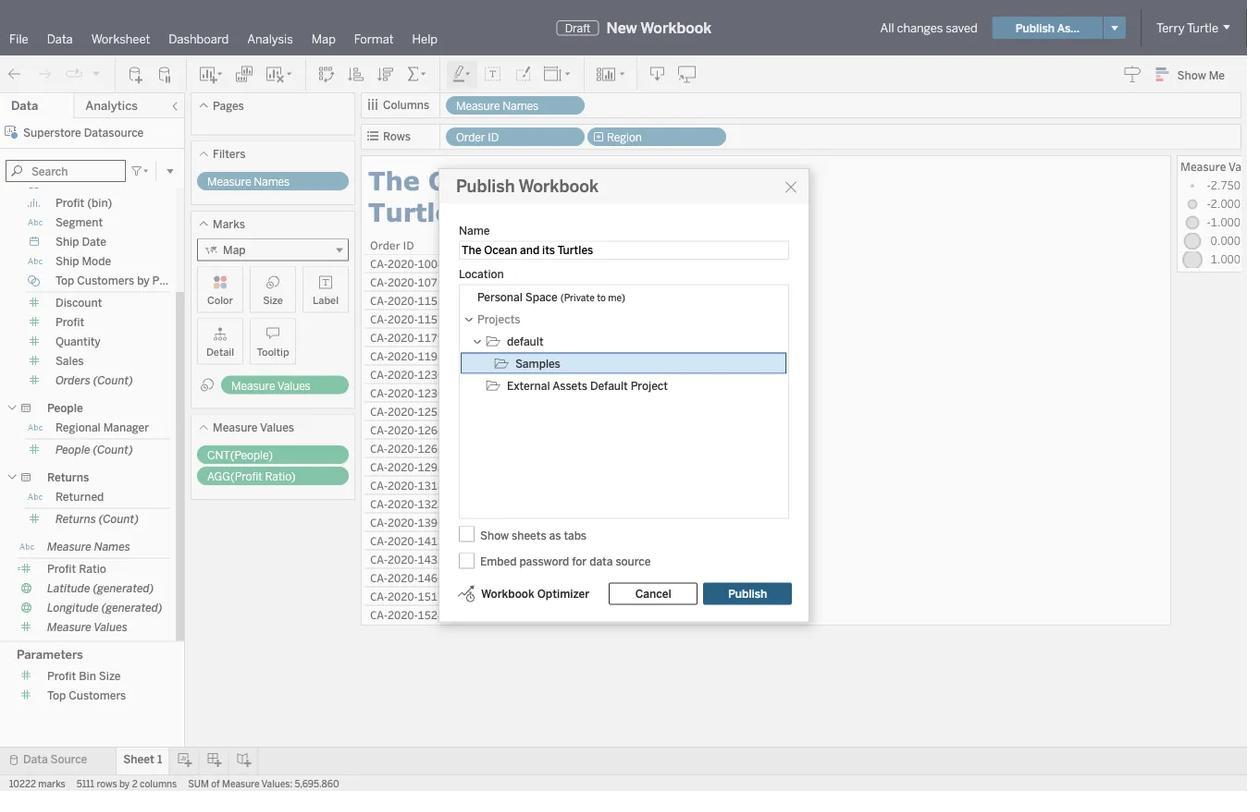 Task type: locate. For each thing, give the bounding box(es) containing it.
1.000 option
[[1181, 251, 1247, 269]]

ship down ship date
[[56, 254, 79, 268]]

-2.750 option
[[1181, 177, 1247, 195]]

by for 2
[[119, 779, 130, 790]]

for
[[572, 555, 587, 568]]

0 horizontal spatial size
[[99, 670, 121, 683]]

regional manager
[[56, 421, 149, 434]]

0.000
[[1211, 233, 1241, 248]]

1 vertical spatial people
[[56, 443, 90, 457]]

show up embed
[[480, 529, 509, 542]]

2 horizontal spatial names
[[503, 99, 539, 113]]

0 vertical spatial people
[[47, 402, 83, 415]]

publish for as...
[[1016, 21, 1055, 34]]

1 - from the top
[[1207, 178, 1211, 193]]

1.000 up 0.000
[[1211, 215, 1241, 230]]

top down profit bin size
[[47, 689, 66, 703]]

(generated) for latitude (generated)
[[93, 582, 154, 595]]

1 vertical spatial measure names
[[207, 175, 290, 189]]

replay animation image right redo image
[[65, 65, 83, 83]]

projects
[[477, 313, 520, 326]]

longitude (generated)
[[47, 601, 163, 615]]

by
[[137, 274, 150, 287], [119, 779, 130, 790]]

top customers by profit
[[56, 274, 181, 287]]

0 horizontal spatial by
[[119, 779, 130, 790]]

(generated) down 'latitude (generated)'
[[101, 601, 163, 615]]

2 - from the top
[[1207, 196, 1211, 211]]

2 vertical spatial measure names
[[47, 540, 130, 554]]

0 vertical spatial show
[[1177, 68, 1206, 82]]

5111
[[77, 779, 94, 790]]

manager
[[103, 421, 149, 434]]

measure names down filters
[[207, 175, 290, 189]]

3 - from the top
[[1207, 215, 1211, 230]]

2 vertical spatial workbook
[[481, 588, 535, 601]]

ratio
[[79, 563, 106, 576]]

embed password for data source
[[480, 555, 651, 568]]

0 vertical spatial by
[[137, 274, 150, 287]]

1 vertical spatial (generated)
[[101, 601, 163, 615]]

samples
[[515, 357, 560, 371]]

data up redo image
[[47, 31, 73, 46]]

1 vertical spatial -
[[1207, 196, 1211, 211]]

2 horizontal spatial publish
[[1016, 21, 1055, 34]]

-2.750
[[1207, 178, 1241, 193]]

(count) down the returned
[[99, 513, 139, 526]]

data up 10222 marks
[[23, 754, 48, 767]]

0 vertical spatial customers
[[77, 274, 134, 287]]

agg(profit ratio)
[[207, 470, 296, 484]]

1 horizontal spatial replay animation image
[[91, 68, 102, 79]]

ratio)
[[265, 470, 296, 484]]

2 vertical spatial -
[[1207, 215, 1211, 230]]

customers down the bin
[[69, 689, 126, 703]]

order
[[456, 131, 485, 144]]

project
[[631, 379, 668, 393]]

top up the discount
[[56, 274, 74, 287]]

returns for returns (count)
[[56, 513, 96, 526]]

data guide image
[[1124, 65, 1142, 83]]

turtles
[[368, 197, 467, 227]]

show inside button
[[1177, 68, 1206, 82]]

region
[[607, 131, 642, 144]]

format workbook image
[[513, 65, 532, 84]]

2 horizontal spatial measure names
[[456, 99, 539, 113]]

row group containing personal space
[[461, 286, 788, 397]]

-1.000 option
[[1181, 214, 1247, 232]]

id
[[488, 131, 499, 144]]

orders (count)
[[56, 374, 133, 387]]

names
[[503, 99, 539, 113], [254, 175, 290, 189], [94, 540, 130, 554]]

1 vertical spatial ship
[[56, 254, 79, 268]]

size right the bin
[[99, 670, 121, 683]]

measure values up cnt(people)
[[213, 421, 294, 435]]

measure up cnt(people)
[[213, 421, 258, 435]]

show inside publish workbook dialog
[[480, 529, 509, 542]]

returns
[[47, 471, 89, 484], [56, 513, 96, 526]]

returns down the returned
[[56, 513, 96, 526]]

0 horizontal spatial replay animation image
[[65, 65, 83, 83]]

optimizer
[[537, 588, 590, 601]]

1 vertical spatial top
[[47, 689, 66, 703]]

- down -2.750 "option"
[[1207, 196, 1211, 211]]

measure values down tooltip on the left
[[231, 379, 311, 393]]

1.000 down 0.000
[[1211, 252, 1241, 267]]

- inside option
[[1207, 196, 1211, 211]]

1 vertical spatial returns
[[56, 513, 96, 526]]

me
[[1209, 68, 1225, 82]]

publish as...
[[1016, 21, 1080, 34]]

me)
[[608, 292, 625, 303]]

(count) right orders
[[93, 374, 133, 387]]

size up tooltip on the left
[[263, 294, 283, 307]]

top
[[56, 274, 74, 287], [47, 689, 66, 703]]

1 vertical spatial by
[[119, 779, 130, 790]]

measure names
[[456, 99, 539, 113], [207, 175, 290, 189], [47, 540, 130, 554]]

1 horizontal spatial publish
[[728, 588, 767, 601]]

1 vertical spatial workbook
[[519, 177, 599, 197]]

detail
[[206, 346, 234, 359]]

space
[[525, 291, 558, 304]]

replay animation image
[[65, 65, 83, 83], [91, 68, 102, 79]]

- down measure valu
[[1207, 178, 1211, 193]]

superstore datasource
[[23, 126, 144, 139]]

people down regional
[[56, 443, 90, 457]]

measure names up id
[[456, 99, 539, 113]]

workbook for new workbook
[[641, 19, 712, 37]]

1 horizontal spatial show
[[1177, 68, 1206, 82]]

values down longitude (generated)
[[94, 621, 127, 634]]

measure
[[456, 99, 500, 113], [1181, 159, 1226, 174], [207, 175, 251, 189], [231, 379, 275, 393], [213, 421, 258, 435], [47, 540, 91, 554], [47, 621, 91, 634], [222, 779, 260, 790]]

measure down filters
[[207, 175, 251, 189]]

values down tooltip on the left
[[277, 379, 311, 393]]

0 vertical spatial names
[[503, 99, 539, 113]]

(count) down regional manager
[[93, 443, 133, 457]]

workbook inside button
[[481, 588, 535, 601]]

show left me
[[1177, 68, 1206, 82]]

show/hide cards image
[[596, 65, 625, 84]]

returns for returns
[[47, 471, 89, 484]]

as
[[549, 529, 561, 542]]

people for people
[[47, 402, 83, 415]]

2 vertical spatial publish
[[728, 588, 767, 601]]

1 horizontal spatial names
[[254, 175, 290, 189]]

0 vertical spatial -
[[1207, 178, 1211, 193]]

columns
[[383, 99, 429, 112]]

1 vertical spatial 1.000
[[1211, 252, 1241, 267]]

1 vertical spatial measure values
[[213, 421, 294, 435]]

embed
[[480, 555, 517, 568]]

None text field
[[459, 241, 789, 260]]

2 1.000 from the top
[[1211, 252, 1241, 267]]

download image
[[649, 65, 667, 84]]

workbook optimizer
[[481, 588, 590, 601]]

size
[[263, 294, 283, 307], [99, 670, 121, 683]]

ship mode
[[56, 254, 111, 268]]

top customers
[[47, 689, 126, 703]]

the ocean and its turtles
[[368, 165, 627, 227]]

replay animation image up analytics
[[91, 68, 102, 79]]

1 ship from the top
[[56, 235, 79, 248]]

2 vertical spatial data
[[23, 754, 48, 767]]

publish
[[1016, 21, 1055, 34], [456, 177, 515, 197], [728, 588, 767, 601]]

2 ship from the top
[[56, 254, 79, 268]]

longitude
[[47, 601, 99, 615]]

measure right of
[[222, 779, 260, 790]]

0 vertical spatial ship
[[56, 235, 79, 248]]

0 horizontal spatial show
[[480, 529, 509, 542]]

profit
[[56, 196, 84, 210], [152, 274, 181, 287], [56, 315, 84, 329], [47, 563, 76, 576], [47, 670, 76, 683]]

(generated) up longitude (generated)
[[93, 582, 154, 595]]

data down undo icon
[[11, 99, 38, 113]]

people up regional
[[47, 402, 83, 415]]

pause auto updates image
[[156, 65, 175, 84]]

and
[[524, 165, 576, 195]]

1 vertical spatial customers
[[69, 689, 126, 703]]

measure down tooltip on the left
[[231, 379, 275, 393]]

top for top customers
[[47, 689, 66, 703]]

returns up the returned
[[47, 471, 89, 484]]

duplicate image
[[235, 65, 254, 84]]

- down -2.000 option
[[1207, 215, 1211, 230]]

0 vertical spatial (generated)
[[93, 582, 154, 595]]

1 horizontal spatial by
[[137, 274, 150, 287]]

publish for workbook
[[456, 177, 515, 197]]

-2.000
[[1207, 196, 1241, 211]]

location
[[459, 267, 504, 281]]

1 vertical spatial publish
[[456, 177, 515, 197]]

1 1.000 from the top
[[1211, 215, 1241, 230]]

ship date
[[56, 235, 106, 248]]

0 vertical spatial publish
[[1016, 21, 1055, 34]]

0 vertical spatial (count)
[[93, 374, 133, 387]]

0.000 option
[[1181, 232, 1247, 251]]

ship down the segment
[[56, 235, 79, 248]]

worksheet
[[91, 31, 150, 46]]

0 vertical spatial returns
[[47, 471, 89, 484]]

1 horizontal spatial size
[[263, 294, 283, 307]]

0 vertical spatial top
[[56, 274, 74, 287]]

tooltip
[[257, 346, 289, 359]]

workbook
[[641, 19, 712, 37], [519, 177, 599, 197], [481, 588, 535, 601]]

ship for ship date
[[56, 235, 79, 248]]

sales
[[56, 354, 84, 368]]

- for 2.750
[[1207, 178, 1211, 193]]

highlight image
[[451, 65, 473, 84]]

measure values down the longitude on the bottom of page
[[47, 621, 127, 634]]

workbook for publish workbook
[[519, 177, 599, 197]]

-2.000 option
[[1181, 195, 1247, 214]]

0 vertical spatial workbook
[[641, 19, 712, 37]]

1 vertical spatial values
[[260, 421, 294, 435]]

-
[[1207, 178, 1211, 193], [1207, 196, 1211, 211], [1207, 215, 1211, 230]]

order id
[[456, 131, 499, 144]]

0 horizontal spatial measure names
[[47, 540, 130, 554]]

2.750
[[1211, 178, 1241, 193]]

0 horizontal spatial publish
[[456, 177, 515, 197]]

color
[[207, 294, 233, 307]]

personal space (private to me)
[[477, 291, 625, 304]]

0 vertical spatial measure names
[[456, 99, 539, 113]]

measure names up ratio at the bottom left of the page
[[47, 540, 130, 554]]

sheet 1
[[123, 754, 162, 767]]

2 vertical spatial names
[[94, 540, 130, 554]]

customers down mode
[[77, 274, 134, 287]]

people
[[47, 402, 83, 415], [56, 443, 90, 457]]

values
[[277, 379, 311, 393], [260, 421, 294, 435], [94, 621, 127, 634]]

cancel button
[[609, 583, 698, 606]]

sum
[[188, 779, 209, 790]]

1 vertical spatial (count)
[[93, 443, 133, 457]]

1 vertical spatial show
[[480, 529, 509, 542]]

row group
[[461, 286, 788, 397]]

publish inside the publish as... button
[[1016, 21, 1055, 34]]

data
[[589, 555, 613, 568]]

personal
[[477, 291, 523, 304]]

2 vertical spatial (count)
[[99, 513, 139, 526]]

values up cnt(people)
[[260, 421, 294, 435]]

people for people (count)
[[56, 443, 90, 457]]

0 vertical spatial 1.000
[[1211, 215, 1241, 230]]



Task type: describe. For each thing, give the bounding box(es) containing it.
- for 1.000
[[1207, 215, 1211, 230]]

profit for profit
[[56, 315, 84, 329]]

cancel
[[635, 588, 671, 601]]

segment
[[56, 216, 103, 229]]

sum of measure values: 5,695.860
[[188, 779, 339, 790]]

show mark labels image
[[484, 65, 502, 84]]

show sheets as tabs
[[480, 529, 587, 542]]

assets
[[552, 379, 588, 393]]

totals image
[[406, 65, 428, 84]]

filters
[[213, 148, 246, 161]]

ocean
[[428, 165, 515, 195]]

(count) for people (count)
[[93, 443, 133, 457]]

workbook optimizer button
[[456, 583, 590, 606]]

1
[[157, 754, 162, 767]]

- for 2.000
[[1207, 196, 1211, 211]]

mode
[[82, 254, 111, 268]]

default
[[507, 335, 544, 348]]

password
[[519, 555, 569, 568]]

profit for profit (bin)
[[56, 196, 84, 210]]

new
[[606, 19, 637, 37]]

columns
[[140, 779, 177, 790]]

collapse image
[[169, 101, 180, 112]]

swap rows and columns image
[[317, 65, 336, 84]]

external
[[507, 379, 550, 393]]

show me
[[1177, 68, 1225, 82]]

profit for profit ratio
[[47, 563, 76, 576]]

publish workbook
[[456, 177, 599, 197]]

terry
[[1157, 20, 1185, 35]]

datasource
[[84, 126, 144, 139]]

2 vertical spatial measure values
[[47, 621, 127, 634]]

1.000 inside option
[[1211, 252, 1241, 267]]

new data source image
[[127, 65, 145, 84]]

as...
[[1057, 21, 1080, 34]]

(count) for returns (count)
[[99, 513, 139, 526]]

publish as... button
[[992, 17, 1103, 39]]

terry turtle
[[1157, 20, 1218, 35]]

profit ratio
[[47, 563, 106, 576]]

(bin)
[[87, 196, 112, 210]]

all changes saved
[[880, 20, 978, 35]]

1 vertical spatial size
[[99, 670, 121, 683]]

sort order id descending by measure values image
[[377, 65, 395, 84]]

people (count)
[[56, 443, 133, 457]]

regional
[[56, 421, 101, 434]]

1 horizontal spatial measure names
[[207, 175, 290, 189]]

analysis
[[247, 31, 293, 46]]

latitude (generated)
[[47, 582, 154, 595]]

customers for top customers
[[69, 689, 126, 703]]

valu
[[1229, 159, 1247, 174]]

publish your workbook to edit in tableau desktop image
[[678, 65, 697, 84]]

5111 rows by 2 columns
[[77, 779, 177, 790]]

latitude
[[47, 582, 90, 595]]

show me button
[[1148, 60, 1242, 89]]

sheet
[[123, 754, 154, 767]]

source
[[50, 754, 87, 767]]

marks
[[38, 779, 65, 790]]

the
[[368, 165, 420, 195]]

publish button
[[703, 583, 792, 606]]

show for show sheets as tabs
[[480, 529, 509, 542]]

marks. press enter to open the view data window.. use arrow keys to navigate data visualization elements. image
[[550, 254, 662, 792]]

-1.000
[[1207, 215, 1241, 230]]

product
[[56, 177, 97, 190]]

0 vertical spatial size
[[263, 294, 283, 307]]

measure down the longitude on the bottom of page
[[47, 621, 91, 634]]

0 vertical spatial data
[[47, 31, 73, 46]]

changes
[[897, 20, 943, 35]]

dashboard
[[169, 31, 229, 46]]

measure up "order id"
[[456, 99, 500, 113]]

customers for top customers by profit
[[77, 274, 134, 287]]

discount
[[56, 296, 102, 309]]

1.000 inside "option"
[[1211, 215, 1241, 230]]

returns (count)
[[56, 513, 139, 526]]

ship for ship mode
[[56, 254, 79, 268]]

pages
[[213, 99, 244, 112]]

rows
[[383, 130, 411, 143]]

measure up the profit ratio
[[47, 540, 91, 554]]

its
[[584, 165, 619, 195]]

measure valu
[[1181, 159, 1247, 174]]

label
[[313, 294, 339, 307]]

(generated) for longitude (generated)
[[101, 601, 163, 615]]

cnt(people)
[[207, 449, 273, 463]]

of
[[211, 779, 220, 790]]

clear sheet image
[[265, 65, 294, 84]]

2 vertical spatial values
[[94, 621, 127, 634]]

0 horizontal spatial names
[[94, 540, 130, 554]]

analytics
[[85, 99, 138, 113]]

date
[[82, 235, 106, 248]]

publish inside publish button
[[728, 588, 767, 601]]

show for show me
[[1177, 68, 1206, 82]]

new worksheet image
[[198, 65, 224, 84]]

Search text field
[[6, 160, 126, 182]]

data source
[[23, 754, 87, 767]]

quantity
[[56, 335, 101, 348]]

help
[[412, 31, 438, 46]]

(private
[[560, 292, 595, 303]]

0 vertical spatial measure values
[[231, 379, 311, 393]]

profit bin size
[[47, 670, 121, 683]]

10222 marks
[[9, 779, 65, 790]]

new workbook
[[606, 19, 712, 37]]

profit (bin)
[[56, 196, 112, 210]]

top for top customers by profit
[[56, 274, 74, 287]]

draft
[[565, 21, 591, 34]]

source
[[616, 555, 651, 568]]

parameters
[[17, 648, 83, 662]]

superstore
[[23, 126, 81, 139]]

row group inside publish workbook dialog
[[461, 286, 788, 397]]

profit for profit bin size
[[47, 670, 76, 683]]

marks
[[213, 217, 245, 231]]

returned
[[56, 490, 104, 504]]

rows
[[97, 779, 117, 790]]

redo image
[[35, 65, 54, 84]]

measure up -2.750 "option"
[[1181, 159, 1226, 174]]

values:
[[261, 779, 293, 790]]

fit image
[[543, 65, 573, 84]]

1 vertical spatial names
[[254, 175, 290, 189]]

by for profit
[[137, 274, 150, 287]]

all
[[880, 20, 894, 35]]

undo image
[[6, 65, 24, 84]]

orders
[[56, 374, 90, 387]]

publish workbook dialog
[[439, 168, 810, 623]]

none text field inside publish workbook dialog
[[459, 241, 789, 260]]

0 vertical spatial values
[[277, 379, 311, 393]]

external assets default project
[[507, 379, 668, 393]]

1 vertical spatial data
[[11, 99, 38, 113]]

(count) for orders (count)
[[93, 374, 133, 387]]

sort order id ascending by measure values image
[[347, 65, 365, 84]]



Task type: vqa. For each thing, say whether or not it's contained in the screenshot.
1st / from the left
no



